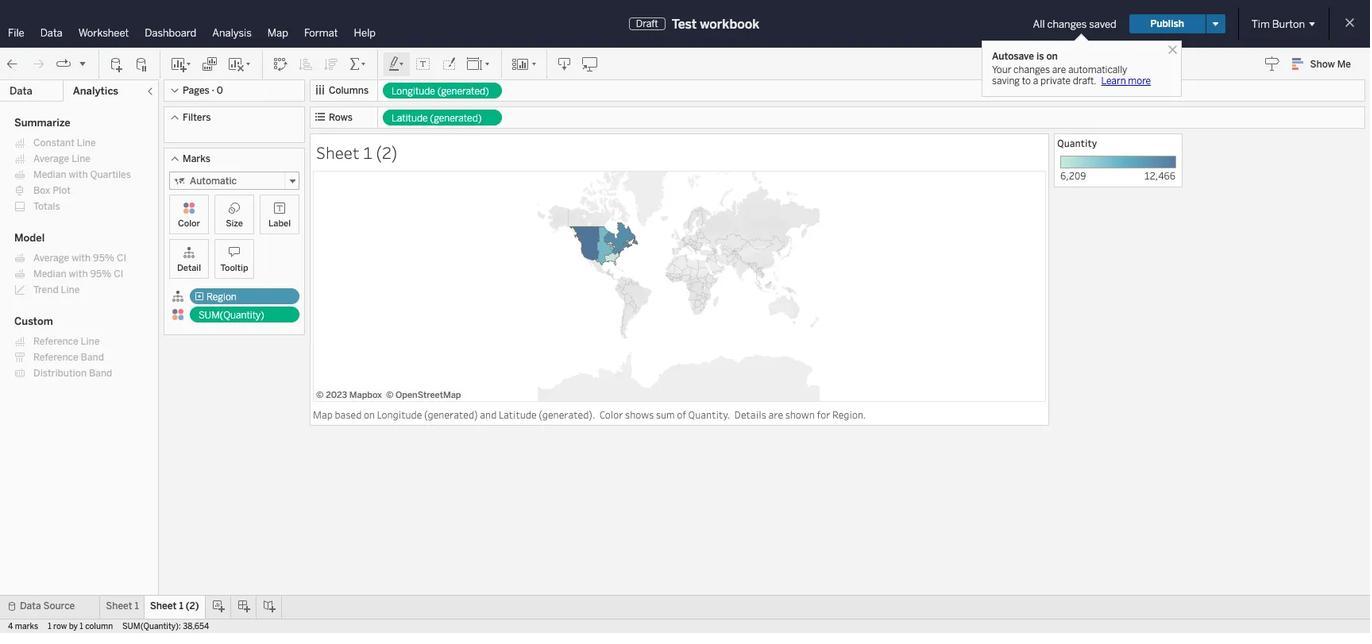 Task type: locate. For each thing, give the bounding box(es) containing it.
column
[[85, 622, 113, 632]]

0 horizontal spatial color
[[178, 218, 200, 229]]

summarize
[[14, 117, 70, 129]]

1 horizontal spatial ©
[[386, 390, 394, 400]]

·
[[212, 85, 214, 96]]

1 reference from the top
[[33, 336, 78, 347]]

tim
[[1252, 18, 1270, 30]]

sheet
[[316, 141, 360, 164], [106, 601, 132, 612], [150, 601, 177, 612]]

1 vertical spatial data
[[10, 85, 32, 97]]

learn more
[[1102, 75, 1151, 87]]

reference
[[33, 336, 78, 347], [33, 352, 78, 363]]

test workbook
[[672, 16, 760, 31]]

0 vertical spatial ci
[[117, 253, 126, 264]]

reference up reference band
[[33, 336, 78, 347]]

ci
[[117, 253, 126, 264], [114, 269, 124, 280]]

sheet 1 (2) up the sum(quantity): 38,654
[[150, 601, 199, 612]]

format
[[304, 27, 338, 39]]

0 vertical spatial latitude
[[392, 113, 428, 124]]

1 median from the top
[[33, 169, 66, 180]]

with down average with 95% ci
[[69, 269, 88, 280]]

sheet up the column
[[106, 601, 132, 612]]

trend line
[[33, 284, 80, 296]]

replay animation image
[[78, 58, 87, 68]]

1 vertical spatial with
[[72, 253, 91, 264]]

median with 95% ci
[[33, 269, 124, 280]]

new worksheet image
[[170, 56, 192, 72]]

mapbox
[[349, 390, 382, 400]]

0 horizontal spatial sheet 1 (2)
[[150, 601, 199, 612]]

replay animation image
[[56, 56, 72, 72]]

0 vertical spatial on
[[1047, 51, 1058, 62]]

1 horizontal spatial on
[[1047, 51, 1058, 62]]

label
[[268, 218, 291, 229]]

marks
[[183, 153, 210, 164]]

sheet 1 (2)
[[316, 141, 398, 164], [150, 601, 199, 612]]

1 vertical spatial ci
[[114, 269, 124, 280]]

1 vertical spatial latitude
[[499, 408, 537, 421]]

changes inside your changes are automatically saving to a private draft.
[[1014, 64, 1050, 75]]

autosave
[[992, 51, 1034, 62]]

clear sheet image
[[227, 56, 253, 72]]

your
[[992, 64, 1012, 75]]

by
[[69, 622, 78, 632]]

with
[[69, 169, 88, 180], [72, 253, 91, 264], [69, 269, 88, 280]]

sum(quantity):
[[122, 622, 181, 632]]

undo image
[[5, 56, 21, 72]]

line up reference band
[[81, 336, 100, 347]]

1 vertical spatial band
[[89, 368, 112, 379]]

is
[[1037, 51, 1044, 62]]

1 vertical spatial (generated)
[[430, 113, 482, 124]]

2 vertical spatial with
[[69, 269, 88, 280]]

line up the average line
[[77, 137, 96, 149]]

changes right 'all'
[[1048, 18, 1087, 30]]

line
[[77, 137, 96, 149], [72, 153, 91, 164], [61, 284, 80, 296], [81, 336, 100, 347]]

line down median with 95% ci
[[61, 284, 80, 296]]

sheet 1 (2) down rows
[[316, 141, 398, 164]]

all
[[1033, 18, 1045, 30]]

color up detail
[[178, 218, 200, 229]]

latitude down longitude (generated)
[[392, 113, 428, 124]]

map up swap rows and columns "icon"
[[268, 27, 288, 39]]

1 © from the left
[[316, 390, 324, 400]]

band
[[81, 352, 104, 363], [89, 368, 112, 379]]

© right mapbox
[[386, 390, 394, 400]]

sheet up the sum(quantity): 38,654
[[150, 601, 177, 612]]

0 vertical spatial with
[[69, 169, 88, 180]]

1 horizontal spatial (2)
[[376, 141, 398, 164]]

0 horizontal spatial (2)
[[186, 601, 199, 612]]

row
[[53, 622, 67, 632]]

openstreetmap
[[396, 390, 461, 400]]

map for map
[[268, 27, 288, 39]]

show/hide cards image
[[512, 56, 537, 72]]

0 vertical spatial are
[[1053, 64, 1066, 75]]

1 vertical spatial on
[[364, 408, 375, 421]]

2 reference from the top
[[33, 352, 78, 363]]

data up replay animation icon on the left top of page
[[40, 27, 63, 39]]

1 vertical spatial map
[[313, 408, 333, 421]]

sheet down rows
[[316, 141, 360, 164]]

rows
[[329, 112, 353, 123]]

fit image
[[466, 56, 492, 72]]

map down '2023'
[[313, 408, 333, 421]]

reference band
[[33, 352, 104, 363]]

reference line
[[33, 336, 100, 347]]

band down reference band
[[89, 368, 112, 379]]

region
[[207, 292, 237, 303]]

0 horizontal spatial on
[[364, 408, 375, 421]]

1 vertical spatial reference
[[33, 352, 78, 363]]

pages · 0
[[183, 85, 223, 96]]

(generated) down openstreetmap
[[424, 408, 478, 421]]

longitude (generated)
[[392, 86, 489, 97]]

saving
[[992, 75, 1020, 87]]

average with 95% ci
[[33, 253, 126, 264]]

12,466
[[1144, 169, 1176, 182]]

median up "trend"
[[33, 269, 66, 280]]

show me
[[1311, 59, 1351, 70]]

2 © from the left
[[386, 390, 394, 400]]

average
[[33, 153, 69, 164], [33, 253, 69, 264]]

median for median with quartiles
[[33, 169, 66, 180]]

1 vertical spatial color
[[600, 408, 623, 421]]

constant
[[33, 137, 75, 149]]

©
[[316, 390, 324, 400], [386, 390, 394, 400]]

(generated) down format workbook image
[[437, 86, 489, 97]]

changes for all
[[1048, 18, 1087, 30]]

map for map based on longitude (generated) and latitude (generated).  color shows sum of quantity.  details are shown for region.
[[313, 408, 333, 421]]

line for constant line
[[77, 137, 96, 149]]

(generated) down longitude (generated)
[[430, 113, 482, 124]]

1 horizontal spatial color
[[600, 408, 623, 421]]

latitude
[[392, 113, 428, 124], [499, 408, 537, 421]]

are right a
[[1053, 64, 1066, 75]]

(generated) for latitude (generated)
[[430, 113, 482, 124]]

data source
[[20, 601, 75, 612]]

data down undo icon
[[10, 85, 32, 97]]

on right is
[[1047, 51, 1058, 62]]

average down constant
[[33, 153, 69, 164]]

duplicate image
[[202, 56, 218, 72]]

with up median with 95% ci
[[72, 253, 91, 264]]

totals
[[33, 201, 60, 212]]

data
[[40, 27, 63, 39], [10, 85, 32, 97], [20, 601, 41, 612]]

totals image
[[349, 56, 368, 72]]

(2) up 38,654
[[186, 601, 199, 612]]

2 median from the top
[[33, 269, 66, 280]]

median
[[33, 169, 66, 180], [33, 269, 66, 280]]

help
[[354, 27, 376, 39]]

latitude (generated)
[[392, 113, 482, 124]]

longitude down © 2023 mapbox © openstreetmap
[[377, 408, 422, 421]]

on for is
[[1047, 51, 1058, 62]]

1 horizontal spatial sheet 1 (2)
[[316, 141, 398, 164]]

1 vertical spatial 95%
[[90, 269, 112, 280]]

line up median with quartiles
[[72, 153, 91, 164]]

data guide image
[[1265, 56, 1280, 72]]

all changes saved
[[1033, 18, 1117, 30]]

open and edit this workbook in tableau desktop image
[[582, 56, 598, 72]]

95% for median with 95% ci
[[90, 269, 112, 280]]

with down the average line
[[69, 169, 88, 180]]

0 vertical spatial 95%
[[93, 253, 114, 264]]

changes for your
[[1014, 64, 1050, 75]]

sort descending image
[[323, 56, 339, 72]]

0 vertical spatial band
[[81, 352, 104, 363]]

file
[[8, 27, 24, 39]]

0 vertical spatial median
[[33, 169, 66, 180]]

average down model
[[33, 253, 69, 264]]

band for distribution band
[[89, 368, 112, 379]]

publish
[[1151, 18, 1185, 29]]

0 vertical spatial longitude
[[392, 86, 435, 97]]

1 vertical spatial changes
[[1014, 64, 1050, 75]]

1 vertical spatial median
[[33, 269, 66, 280]]

on down mapbox
[[364, 408, 375, 421]]

swap rows and columns image
[[273, 56, 288, 72]]

(2)
[[376, 141, 398, 164], [186, 601, 199, 612]]

0 horizontal spatial ©
[[316, 390, 324, 400]]

0 horizontal spatial latitude
[[392, 113, 428, 124]]

box
[[33, 185, 50, 196]]

(generated)
[[437, 86, 489, 97], [430, 113, 482, 124], [424, 408, 478, 421]]

autosave is on
[[992, 51, 1058, 62]]

1 horizontal spatial are
[[1053, 64, 1066, 75]]

95%
[[93, 253, 114, 264], [90, 269, 112, 280]]

2 average from the top
[[33, 253, 69, 264]]

0 vertical spatial changes
[[1048, 18, 1087, 30]]

sheet 1
[[106, 601, 139, 612]]

on
[[1047, 51, 1058, 62], [364, 408, 375, 421]]

changes down autosave is on
[[1014, 64, 1050, 75]]

data up marks
[[20, 601, 41, 612]]

0 vertical spatial color
[[178, 218, 200, 229]]

1 horizontal spatial map
[[313, 408, 333, 421]]

ci down average with 95% ci
[[114, 269, 124, 280]]

0 vertical spatial reference
[[33, 336, 78, 347]]

marks
[[15, 622, 38, 632]]

draft.
[[1073, 75, 1097, 87]]

new data source image
[[109, 56, 125, 72]]

1 vertical spatial are
[[769, 408, 783, 421]]

longitude down show mark labels icon
[[392, 86, 435, 97]]

1 horizontal spatial latitude
[[499, 408, 537, 421]]

95% for average with 95% ci
[[93, 253, 114, 264]]

band up the distribution band
[[81, 352, 104, 363]]

your changes are automatically saving to a private draft.
[[992, 64, 1128, 87]]

95% down average with 95% ci
[[90, 269, 112, 280]]

0 vertical spatial map
[[268, 27, 288, 39]]

latitude right and
[[499, 408, 537, 421]]

color left shows
[[600, 408, 623, 421]]

0 horizontal spatial map
[[268, 27, 288, 39]]

a
[[1033, 75, 1039, 87]]

95% up median with 95% ci
[[93, 253, 114, 264]]

to
[[1022, 75, 1031, 87]]

private
[[1041, 75, 1071, 87]]

ci up median with 95% ci
[[117, 253, 126, 264]]

(2) down latitude (generated)
[[376, 141, 398, 164]]

1
[[363, 141, 373, 164], [135, 601, 139, 612], [179, 601, 183, 612], [48, 622, 51, 632], [80, 622, 83, 632]]

0 vertical spatial (generated)
[[437, 86, 489, 97]]

burton
[[1273, 18, 1305, 30]]

ci for average with 95% ci
[[117, 253, 126, 264]]

1 average from the top
[[33, 153, 69, 164]]

reference up distribution
[[33, 352, 78, 363]]

0 vertical spatial average
[[33, 153, 69, 164]]

© left '2023'
[[316, 390, 324, 400]]

are left shown
[[769, 408, 783, 421]]

are inside your changes are automatically saving to a private draft.
[[1053, 64, 1066, 75]]

2 horizontal spatial sheet
[[316, 141, 360, 164]]

filters
[[183, 112, 211, 123]]

sum(quantity)
[[199, 310, 264, 321]]

median up box plot
[[33, 169, 66, 180]]

1 vertical spatial average
[[33, 253, 69, 264]]

1 vertical spatial (2)
[[186, 601, 199, 612]]

0 vertical spatial sheet 1 (2)
[[316, 141, 398, 164]]



Task type: describe. For each thing, give the bounding box(es) containing it.
detail
[[177, 263, 201, 273]]

quantity.
[[688, 408, 730, 421]]

dashboard
[[145, 27, 196, 39]]

analytics
[[73, 85, 119, 97]]

draft
[[636, 18, 658, 29]]

box plot
[[33, 185, 71, 196]]

ci for median with 95% ci
[[114, 269, 124, 280]]

close image
[[1166, 42, 1181, 57]]

4
[[8, 622, 13, 632]]

reference for reference line
[[33, 336, 78, 347]]

learn
[[1102, 75, 1126, 87]]

reference for reference band
[[33, 352, 78, 363]]

average line
[[33, 153, 91, 164]]

6,209
[[1061, 169, 1086, 182]]

© 2023 mapbox © openstreetmap
[[316, 390, 461, 400]]

region.
[[833, 408, 866, 421]]

pages
[[183, 85, 210, 96]]

with for median with quartiles
[[69, 169, 88, 180]]

average for average with 95% ci
[[33, 253, 69, 264]]

band for reference band
[[81, 352, 104, 363]]

2023
[[326, 390, 347, 400]]

(generated).
[[539, 408, 596, 421]]

collapse image
[[145, 87, 155, 96]]

shows
[[625, 408, 654, 421]]

marks. press enter to open the view data window.. use arrow keys to navigate data visualization elements. image
[[313, 171, 1046, 402]]

show
[[1311, 59, 1335, 70]]

line for trend line
[[61, 284, 80, 296]]

custom
[[14, 315, 53, 327]]

1 horizontal spatial sheet
[[150, 601, 177, 612]]

sum(quantity): 38,654
[[122, 622, 209, 632]]

1 vertical spatial longitude
[[377, 408, 422, 421]]

format workbook image
[[441, 56, 457, 72]]

for
[[817, 408, 831, 421]]

average for average line
[[33, 153, 69, 164]]

0 vertical spatial data
[[40, 27, 63, 39]]

source
[[43, 601, 75, 612]]

0 vertical spatial (2)
[[376, 141, 398, 164]]

model
[[14, 232, 45, 244]]

plot
[[53, 185, 71, 196]]

38,654
[[183, 622, 209, 632]]

shown
[[786, 408, 815, 421]]

2 vertical spatial (generated)
[[424, 408, 478, 421]]

line for reference line
[[81, 336, 100, 347]]

download image
[[557, 56, 573, 72]]

based
[[335, 408, 362, 421]]

tim burton
[[1252, 18, 1305, 30]]

quantity
[[1058, 137, 1097, 149]]

median with quartiles
[[33, 169, 131, 180]]

more
[[1128, 75, 1151, 87]]

sum
[[656, 408, 675, 421]]

with for average with 95% ci
[[72, 253, 91, 264]]

show mark labels image
[[416, 56, 431, 72]]

with for median with 95% ci
[[69, 269, 88, 280]]

0
[[217, 85, 223, 96]]

saved
[[1089, 18, 1117, 30]]

automatically
[[1069, 64, 1128, 75]]

publish button
[[1130, 14, 1206, 33]]

distribution band
[[33, 368, 112, 379]]

4 marks
[[8, 622, 38, 632]]

1 vertical spatial sheet 1 (2)
[[150, 601, 199, 612]]

on for based
[[364, 408, 375, 421]]

© 2023 mapbox link
[[316, 390, 382, 400]]

2 vertical spatial data
[[20, 601, 41, 612]]

distribution
[[33, 368, 87, 379]]

1 down columns
[[363, 141, 373, 164]]

constant line
[[33, 137, 96, 149]]

highlight image
[[388, 56, 406, 72]]

1 right by
[[80, 622, 83, 632]]

1 row by 1 column
[[48, 622, 113, 632]]

© openstreetmap link
[[386, 390, 461, 400]]

1 up sum(quantity):
[[135, 601, 139, 612]]

columns
[[329, 85, 369, 96]]

size
[[226, 218, 243, 229]]

0 horizontal spatial are
[[769, 408, 783, 421]]

workbook
[[700, 16, 760, 31]]

trend
[[33, 284, 59, 296]]

details
[[735, 408, 767, 421]]

line for average line
[[72, 153, 91, 164]]

me
[[1338, 59, 1351, 70]]

(generated) for longitude (generated)
[[437, 86, 489, 97]]

0 horizontal spatial sheet
[[106, 601, 132, 612]]

tooltip
[[220, 263, 248, 273]]

median for median with 95% ci
[[33, 269, 66, 280]]

test
[[672, 16, 697, 31]]

1 left row
[[48, 622, 51, 632]]

quartiles
[[90, 169, 131, 180]]

1 up 38,654
[[179, 601, 183, 612]]

sort ascending image
[[298, 56, 314, 72]]

map based on longitude (generated) and latitude (generated).  color shows sum of quantity.  details are shown for region.
[[313, 408, 866, 421]]

learn more link
[[1097, 75, 1151, 87]]

show me button
[[1285, 52, 1366, 76]]

redo image
[[30, 56, 46, 72]]

worksheet
[[78, 27, 129, 39]]

analysis
[[212, 27, 252, 39]]

pause auto updates image
[[134, 56, 150, 72]]

and
[[480, 408, 497, 421]]

of
[[677, 408, 686, 421]]



Task type: vqa. For each thing, say whether or not it's contained in the screenshot.
"Summarize" in the left top of the page
yes



